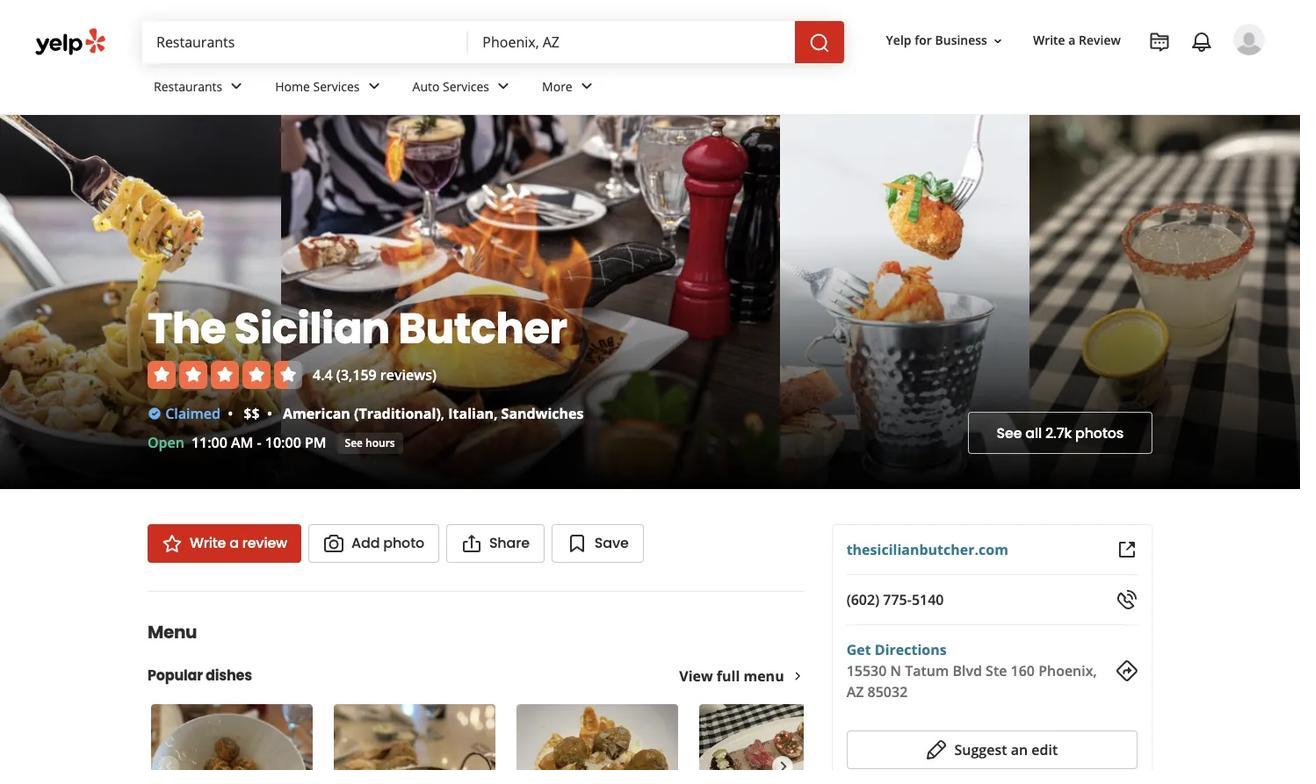 Task type: describe. For each thing, give the bounding box(es) containing it.
open
[[148, 433, 184, 453]]

sicilian
[[235, 300, 390, 359]]

10:00
[[265, 433, 301, 453]]

add photo
[[352, 533, 424, 554]]

directions
[[875, 641, 947, 660]]

photo of the sicilian butcher - phoenix, az, us. sicilian margarita image
[[1030, 115, 1301, 489]]

24 chevron down v2 image for more
[[576, 76, 597, 97]]

(3,159
[[336, 366, 377, 385]]

claimed
[[165, 404, 221, 424]]

24 save outline v2 image
[[567, 533, 588, 555]]

photo of the sicilian butcher - phoenix, az, us. shrimp scampi image
[[0, 115, 281, 489]]

menu element
[[120, 591, 865, 771]]

suggest an edit
[[955, 741, 1058, 760]]

an
[[1011, 741, 1028, 760]]

notifications image
[[1192, 32, 1213, 53]]

4.4 (3,159 reviews)
[[313, 366, 437, 385]]

user actions element
[[872, 22, 1290, 130]]

see all 2.7k photos
[[997, 423, 1124, 443]]

home
[[275, 78, 310, 95]]

24 camera v2 image
[[323, 533, 345, 555]]

85032
[[868, 683, 908, 702]]

Near text field
[[483, 33, 781, 52]]

save button
[[552, 525, 644, 563]]

home services link
[[261, 63, 399, 114]]

the
[[148, 300, 226, 359]]

business
[[935, 32, 988, 49]]

24 share v2 image
[[461, 533, 482, 555]]

write a review
[[190, 533, 287, 554]]

24 chevron down v2 image for restaurants
[[226, 76, 247, 97]]

menu
[[148, 620, 197, 645]]

photo
[[383, 533, 424, 554]]

popular
[[148, 666, 203, 686]]

pm
[[305, 433, 327, 453]]

previous image
[[158, 757, 178, 771]]

phoenix,
[[1039, 662, 1097, 681]]

4.4 star rating image
[[148, 361, 302, 389]]

a for review
[[1069, 32, 1076, 49]]

24 external link v2 image
[[1117, 540, 1138, 561]]

share button
[[446, 525, 545, 563]]

greg r. image
[[1234, 24, 1265, 55]]

get directions 15530 n tatum blvd ste 160 phoenix, az 85032
[[847, 641, 1097, 702]]

sausage truffle mushroom mafalde image
[[700, 705, 861, 771]]

thesicilianbutcher.com
[[847, 540, 1009, 560]]

yelp for business button
[[879, 25, 1012, 57]]

projects image
[[1149, 32, 1171, 53]]

italian link
[[448, 404, 494, 424]]

photos
[[1076, 423, 1124, 443]]

see hours link
[[337, 433, 403, 454]]

full
[[717, 667, 740, 686]]

butcher
[[399, 300, 567, 359]]

add
[[352, 533, 380, 554]]

services for home services
[[313, 78, 360, 95]]

sicilian meatballs image
[[517, 705, 678, 771]]

suggest an edit button
[[847, 731, 1138, 770]]

(602)
[[847, 591, 880, 610]]

restaurants
[[154, 78, 223, 95]]

4.4
[[313, 366, 333, 385]]

24 pencil v2 image
[[927, 740, 948, 761]]

tony 's steak meatballs image
[[334, 705, 496, 771]]

auto
[[413, 78, 440, 95]]

1 , from the left
[[441, 404, 445, 424]]

2.7k
[[1046, 423, 1072, 443]]

sandwiches link
[[501, 404, 584, 424]]

italian
[[448, 404, 494, 424]]

the sicilian butcher
[[148, 300, 567, 359]]

(traditional)
[[354, 404, 441, 424]]

american (traditional) , italian , sandwiches
[[283, 404, 584, 424]]



Task type: locate. For each thing, give the bounding box(es) containing it.
24 chevron down v2 image right more
[[576, 76, 597, 97]]

american (traditional) link
[[283, 404, 441, 424]]

16 claim filled v2 image
[[148, 407, 162, 421]]

edit
[[1032, 741, 1058, 760]]

review
[[1079, 32, 1121, 49]]

0 horizontal spatial 24 chevron down v2 image
[[363, 76, 385, 97]]

0 horizontal spatial see
[[345, 435, 363, 450]]

write right "24 star v2" image
[[190, 533, 226, 554]]

a for review
[[229, 533, 239, 554]]

restaurants link
[[140, 63, 261, 114]]

1 horizontal spatial 24 chevron down v2 image
[[493, 76, 514, 97]]

1 services from the left
[[313, 78, 360, 95]]

see all 2.7k photos link
[[968, 412, 1153, 454]]

24 chevron down v2 image
[[363, 76, 385, 97], [576, 76, 597, 97]]

,
[[441, 404, 445, 424], [494, 404, 498, 424]]

see
[[997, 423, 1022, 443], [345, 435, 363, 450]]

24 phone v2 image
[[1117, 590, 1138, 611]]

0 vertical spatial write
[[1033, 32, 1066, 49]]

24 chevron down v2 image
[[226, 76, 247, 97], [493, 76, 514, 97]]

(3,159 reviews) link
[[336, 366, 437, 385]]

see for see hours
[[345, 435, 363, 450]]

sandwiches
[[501, 404, 584, 424]]

write inside user actions element
[[1033, 32, 1066, 49]]

services inside 'link'
[[313, 78, 360, 95]]

business categories element
[[140, 63, 1265, 114]]

2 24 chevron down v2 image from the left
[[576, 76, 597, 97]]

24 chevron down v2 image for home services
[[363, 76, 385, 97]]

0 horizontal spatial ,
[[441, 404, 445, 424]]

services
[[313, 78, 360, 95], [443, 78, 490, 95]]

see left hours
[[345, 435, 363, 450]]

write
[[1033, 32, 1066, 49], [190, 533, 226, 554]]

auto services link
[[399, 63, 528, 114]]

none field near
[[483, 33, 781, 52]]

, left sandwiches 'link'
[[494, 404, 498, 424]]

n
[[891, 662, 902, 681]]

1 horizontal spatial none field
[[483, 33, 781, 52]]

24 chevron down v2 image right restaurants
[[226, 76, 247, 97]]

dishes
[[206, 666, 252, 686]]

more
[[542, 78, 573, 95]]

24 chevron down v2 image inside home services 'link'
[[363, 76, 385, 97]]

0 horizontal spatial none field
[[156, 33, 455, 52]]

1 vertical spatial a
[[229, 533, 239, 554]]

24 chevron down v2 image left auto
[[363, 76, 385, 97]]

view full menu
[[680, 667, 784, 686]]

1 horizontal spatial write
[[1033, 32, 1066, 49]]

auto services
[[413, 78, 490, 95]]

0 horizontal spatial services
[[313, 78, 360, 95]]

15530
[[847, 662, 887, 681]]

write a review link
[[148, 525, 301, 563]]

a
[[1069, 32, 1076, 49], [229, 533, 239, 554]]

services right auto
[[443, 78, 490, 95]]

more link
[[528, 63, 611, 114]]

for
[[915, 32, 932, 49]]

, left italian
[[441, 404, 445, 424]]

-
[[257, 433, 262, 453]]

american
[[283, 404, 350, 424]]

24 chevron down v2 image inside restaurants 'link'
[[226, 76, 247, 97]]

write for write a review
[[1033, 32, 1066, 49]]

yelp
[[886, 32, 912, 49]]

get
[[847, 641, 871, 660]]

next image
[[773, 757, 792, 771]]

tatum
[[905, 662, 949, 681]]

open 11:00 am - 10:00 pm
[[148, 433, 327, 453]]

none field up home services
[[156, 33, 455, 52]]

see left all
[[997, 423, 1022, 443]]

0 horizontal spatial write
[[190, 533, 226, 554]]

1 horizontal spatial ,
[[494, 404, 498, 424]]

write a review link
[[1026, 25, 1128, 57]]

2 services from the left
[[443, 78, 490, 95]]

24 chevron down v2 image inside auto services link
[[493, 76, 514, 97]]

thesicilianbutcher.com link
[[847, 540, 1009, 560]]

see hours
[[345, 435, 395, 450]]

1 none field from the left
[[156, 33, 455, 52]]

view full menu link
[[680, 667, 804, 686]]

2 24 chevron down v2 image from the left
[[493, 76, 514, 97]]

write for write a review
[[190, 533, 226, 554]]

24 star v2 image
[[162, 533, 183, 555]]

(602) 775-5140
[[847, 591, 944, 610]]

0 horizontal spatial 24 chevron down v2 image
[[226, 76, 247, 97]]

save
[[595, 533, 629, 554]]

az
[[847, 683, 864, 702]]

none field up more link
[[483, 33, 781, 52]]

menu
[[744, 667, 784, 686]]

all
[[1026, 423, 1042, 443]]

write left review
[[1033, 32, 1066, 49]]

24 directions v2 image
[[1117, 661, 1138, 682]]

get directions link
[[847, 641, 947, 660]]

775-
[[883, 591, 912, 610]]

none field find
[[156, 33, 455, 52]]

review
[[242, 533, 287, 554]]

view
[[680, 667, 713, 686]]

1 horizontal spatial a
[[1069, 32, 1076, 49]]

blvd
[[953, 662, 982, 681]]

write a review
[[1033, 32, 1121, 49]]

None field
[[156, 33, 455, 52], [483, 33, 781, 52]]

1 24 chevron down v2 image from the left
[[226, 76, 247, 97]]

0 vertical spatial a
[[1069, 32, 1076, 49]]

2 none field from the left
[[483, 33, 781, 52]]

16 chevron down v2 image
[[991, 34, 1005, 48]]

24 chevron down v2 image for auto services
[[493, 76, 514, 97]]

1 horizontal spatial services
[[443, 78, 490, 95]]

search image
[[809, 32, 830, 53]]

1 vertical spatial write
[[190, 533, 226, 554]]

ste
[[986, 662, 1007, 681]]

14 chevron right outline image
[[791, 671, 804, 683]]

photo of the sicilian butcher - phoenix, az, us. bucket of balls image
[[780, 115, 1030, 489]]

uncle arthur 's sausage meatballs image
[[151, 705, 313, 771]]

11:00
[[192, 433, 227, 453]]

1 horizontal spatial see
[[997, 423, 1022, 443]]

photo of the sicilian butcher - phoenix, az, us. italian saganaki image
[[281, 115, 780, 489]]

add photo link
[[309, 525, 439, 563]]

5140
[[912, 591, 944, 610]]

1 horizontal spatial 24 chevron down v2 image
[[576, 76, 597, 97]]

yelp for business
[[886, 32, 988, 49]]

160
[[1011, 662, 1035, 681]]

share
[[489, 533, 530, 554]]

24 chevron down v2 image inside more link
[[576, 76, 597, 97]]

suggest
[[955, 741, 1008, 760]]

24 chevron down v2 image right auto services
[[493, 76, 514, 97]]

hours
[[366, 435, 395, 450]]

reviews)
[[380, 366, 437, 385]]

popular dishes
[[148, 666, 252, 686]]

am
[[231, 433, 253, 453]]

$$
[[244, 404, 260, 424]]

services for auto services
[[443, 78, 490, 95]]

None search field
[[142, 21, 848, 63]]

1 24 chevron down v2 image from the left
[[363, 76, 385, 97]]

2 , from the left
[[494, 404, 498, 424]]

see for see all 2.7k photos
[[997, 423, 1022, 443]]

0 horizontal spatial a
[[229, 533, 239, 554]]

home services
[[275, 78, 360, 95]]

services right home
[[313, 78, 360, 95]]

Find text field
[[156, 33, 455, 52]]



Task type: vqa. For each thing, say whether or not it's contained in the screenshot.
unique
no



